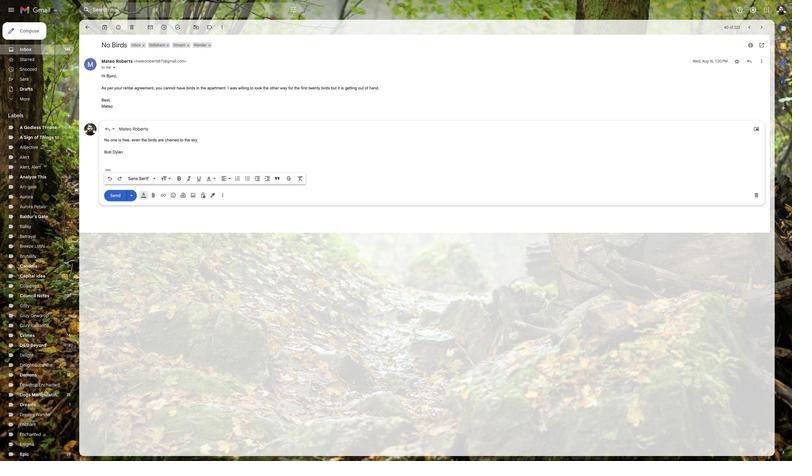 Task type: locate. For each thing, give the bounding box(es) containing it.
per
[[107, 86, 113, 90]]

roberts
[[116, 59, 133, 64], [133, 126, 148, 132]]

2 vertical spatial cozy
[[20, 323, 30, 329]]

advanced search options image
[[287, 3, 300, 16]]

gate
[[28, 184, 37, 190]]

2 horizontal spatial of
[[731, 25, 734, 30]]

as
[[102, 86, 106, 90]]

report spam image
[[115, 24, 121, 30]]

bulleted list ‪(⌘⇧8)‬ image
[[245, 176, 251, 182]]

1 horizontal spatial inbox
[[132, 43, 141, 47]]

0 vertical spatial of
[[731, 25, 734, 30]]

hand.
[[370, 86, 380, 90]]

no for no birds
[[102, 41, 110, 49]]

mateo roberts cell
[[102, 59, 187, 64]]

2 cozy from the top
[[20, 313, 30, 319]]

enchant link
[[20, 422, 36, 428]]

attach files image
[[151, 192, 157, 199]]

in
[[196, 86, 200, 90]]

to left look
[[250, 86, 254, 90]]

None search field
[[79, 2, 302, 17]]

dewdrop up radiance at the bottom of the page
[[31, 313, 49, 319]]

1 cozy from the top
[[20, 303, 30, 309]]

inbox inside labels navigation
[[20, 47, 32, 52]]

cozy dewdrop link
[[20, 313, 49, 319]]

as per your rental agreement, you cannot have birds in the apartment. i was willing to look the other way for the first twenty birds but it is getting out of hand.
[[102, 86, 380, 90]]

italic ‪(⌘i)‬ image
[[186, 176, 192, 182]]

a sign of things to come link
[[20, 135, 72, 140]]

enchant
[[20, 422, 36, 428]]

2 horizontal spatial birds
[[322, 86, 330, 90]]

1 vertical spatial 21
[[67, 294, 71, 298]]

newer image
[[747, 24, 753, 30]]

idea
[[36, 273, 45, 279]]

1 vertical spatial no
[[104, 138, 110, 142]]

0 vertical spatial mateo
[[102, 59, 115, 64]]

insert emoji ‪(⌘⇧2)‬ image
[[170, 192, 177, 199]]

labels image
[[207, 24, 213, 30]]

older image
[[759, 24, 766, 30]]

1 horizontal spatial birds
[[187, 86, 195, 90]]

birds
[[112, 41, 127, 49]]

1 delight from the top
[[20, 353, 34, 358]]

0 vertical spatial 21
[[67, 264, 71, 269]]

1 vertical spatial dewdrop
[[20, 383, 38, 388]]

1 vertical spatial aurora
[[20, 204, 33, 210]]

of
[[731, 25, 734, 30], [365, 86, 369, 90], [34, 135, 39, 140]]

2 delight from the top
[[20, 363, 34, 368]]

of right out
[[365, 86, 369, 90]]

cozy for cozy link on the bottom of page
[[20, 303, 30, 309]]

1 horizontal spatial of
[[365, 86, 369, 90]]

inbox for inbox link
[[20, 47, 32, 52]]

0 horizontal spatial is
[[118, 138, 121, 142]]

other
[[270, 86, 279, 90]]

1 aurora from the top
[[20, 194, 33, 200]]

archive image
[[102, 24, 108, 30]]

2 21 from the top
[[67, 294, 71, 298]]

d&d beyond
[[20, 343, 47, 348]]

1 right idea
[[69, 274, 71, 278]]

to right chained
[[180, 138, 184, 142]]

1 vertical spatial a
[[20, 135, 23, 140]]

aurora
[[20, 194, 33, 200], [20, 204, 33, 210]]

to inside labels navigation
[[55, 135, 59, 140]]

labels navigation
[[0, 20, 79, 462]]

stream
[[174, 43, 186, 47]]

roberts up "even" in the left of the page
[[133, 126, 148, 132]]

are
[[158, 138, 164, 142]]

aurora down art-gate link
[[20, 194, 33, 200]]

cozy down "council"
[[20, 303, 30, 309]]

mateo down best, on the left top of page
[[102, 104, 113, 109]]

skillshare button
[[148, 42, 166, 48]]

Message Body text field
[[104, 137, 760, 164]]

to left me
[[102, 65, 105, 70]]

2 a from the top
[[20, 135, 23, 140]]

mateo up the free,
[[119, 126, 132, 132]]

is right one
[[118, 138, 121, 142]]

delight
[[20, 353, 34, 358], [20, 363, 34, 368]]

21 for candela
[[67, 264, 71, 269]]

roberts for mateo roberts
[[133, 126, 148, 132]]

1 right gate
[[69, 214, 71, 219]]

>
[[185, 59, 187, 63]]

a left sign at left top
[[20, 135, 23, 140]]

was
[[230, 86, 237, 90]]

the left sky.
[[185, 138, 190, 142]]

0 vertical spatial delight
[[20, 353, 34, 358]]

1 horizontal spatial wander
[[194, 43, 207, 47]]

1 down 25 on the left bottom of page
[[69, 403, 71, 407]]

serif
[[139, 176, 149, 182]]

search mail image
[[81, 4, 92, 15]]

aurora petals link
[[20, 204, 46, 210]]

cozy down cozy link on the bottom of page
[[20, 313, 30, 319]]

brutality link
[[20, 254, 36, 259]]

dewdrop down demons
[[20, 383, 38, 388]]

1 vertical spatial mateo
[[102, 104, 113, 109]]

mateo for mateo roberts
[[119, 126, 132, 132]]

snooze image
[[161, 24, 167, 30]]

4 1 from the top
[[69, 274, 71, 278]]

drafts link
[[20, 86, 33, 92]]

discard draft ‪(⌘⇧d)‬ image
[[754, 192, 760, 199]]

4
[[68, 125, 71, 130]]

art-
[[20, 184, 28, 190]]

is right it
[[341, 86, 344, 90]]

0 vertical spatial cozy
[[20, 303, 30, 309]]

0 vertical spatial roberts
[[116, 59, 133, 64]]

0 vertical spatial aurora
[[20, 194, 33, 200]]

inbox up <
[[132, 43, 141, 47]]

enchanted down the enchant link at left
[[20, 432, 41, 438]]

best,
[[102, 98, 111, 103]]

1 vertical spatial is
[[118, 138, 121, 142]]

enchanted up manipulating
[[39, 383, 60, 388]]

1 vertical spatial delight
[[20, 363, 34, 368]]

0 horizontal spatial alert
[[20, 155, 29, 160]]

bold ‪(⌘b)‬ image
[[176, 176, 182, 182]]

inbox inside inbox button
[[132, 43, 141, 47]]

wed, aug 16, 1:30 pm cell
[[694, 58, 728, 64]]

1 21 from the top
[[67, 264, 71, 269]]

delight down the delight link
[[20, 363, 34, 368]]

rental
[[123, 86, 133, 90]]

2 vertical spatial of
[[34, 135, 39, 140]]

0 vertical spatial wander
[[194, 43, 207, 47]]

1 down 4
[[69, 135, 71, 140]]

1 vertical spatial of
[[365, 86, 369, 90]]

to left come
[[55, 135, 59, 140]]

birds left the are
[[148, 138, 157, 142]]

have
[[177, 86, 186, 90]]

chained
[[165, 138, 179, 142]]

toggle confidential mode image
[[200, 192, 206, 199]]

enigma link
[[20, 442, 34, 448]]

40 of 222
[[725, 25, 741, 30]]

0 vertical spatial no
[[102, 41, 110, 49]]

betrayal link
[[20, 234, 36, 239]]

1 a from the top
[[20, 125, 23, 130]]

art-gate
[[20, 184, 37, 190]]

things
[[39, 135, 54, 140]]

remove formatting ‪(⌘\)‬ image
[[297, 176, 304, 182]]

wander button
[[193, 42, 208, 48]]

1 vertical spatial alert
[[31, 164, 41, 170]]

delight down d&d
[[20, 353, 34, 358]]

lush
[[35, 244, 44, 249]]

sans serif
[[128, 176, 149, 182]]

no
[[102, 41, 110, 49], [104, 138, 110, 142]]

insert link ‪(⌘k)‬ image
[[160, 192, 167, 199]]

wed, aug 16, 1:30 pm
[[694, 59, 728, 63]]

breeze lush link
[[20, 244, 44, 249]]

no birds
[[102, 41, 127, 49]]

breeze
[[20, 244, 33, 249]]

cozy for cozy radiance
[[20, 323, 30, 329]]

2 vertical spatial mateo
[[119, 126, 132, 132]]

bob dylan
[[104, 150, 123, 155]]

roberts for mateo roberts < mateoroberts871@gmail.com >
[[116, 59, 133, 64]]

1 for dreams
[[69, 403, 71, 407]]

labels
[[8, 113, 23, 119]]

alert up the analyze this
[[31, 164, 41, 170]]

time
[[60, 392, 71, 398]]

hi
[[102, 74, 105, 78]]

1 vertical spatial cozy
[[20, 313, 30, 319]]

0 horizontal spatial inbox
[[20, 47, 32, 52]]

insert files using drive image
[[180, 192, 186, 199]]

dreams link
[[20, 402, 36, 408]]

0 horizontal spatial wander
[[36, 412, 51, 418]]

1 right this
[[69, 175, 71, 179]]

5 1 from the top
[[69, 403, 71, 407]]

0 vertical spatial alert
[[20, 155, 29, 160]]

wander down the move to image
[[194, 43, 207, 47]]

of right sign at left top
[[34, 135, 39, 140]]

sent
[[20, 77, 29, 82]]

birds left in
[[187, 86, 195, 90]]

demons
[[20, 373, 37, 378]]

your
[[114, 86, 122, 90]]

sent link
[[20, 77, 29, 82]]

mateo up me
[[102, 59, 115, 64]]

for
[[289, 86, 293, 90]]

no one is free, even the birds are chained to the sky.
[[104, 138, 198, 142]]

more button
[[0, 94, 74, 104]]

a
[[20, 125, 23, 130], [20, 135, 23, 140]]

enigma
[[20, 442, 34, 448]]

show details image
[[112, 66, 116, 69]]

no left birds
[[102, 41, 110, 49]]

it
[[338, 86, 340, 90]]

send
[[110, 193, 121, 198]]

1 for capital idea
[[69, 274, 71, 278]]

more
[[20, 96, 30, 102]]

more options image
[[221, 192, 225, 199]]

Not starred checkbox
[[735, 58, 741, 64]]

1 horizontal spatial is
[[341, 86, 344, 90]]

0 horizontal spatial of
[[34, 135, 39, 140]]

1
[[69, 135, 71, 140], [69, 175, 71, 179], [69, 214, 71, 219], [69, 274, 71, 278], [69, 403, 71, 407]]

bjord,
[[107, 74, 117, 78]]

insert photo image
[[190, 192, 196, 199]]

2 aurora from the top
[[20, 204, 33, 210]]

roberts left <
[[116, 59, 133, 64]]

0 vertical spatial is
[[341, 86, 344, 90]]

candela link
[[20, 264, 37, 269]]

0 horizontal spatial birds
[[148, 138, 157, 142]]

wander right dreamy
[[36, 412, 51, 418]]

no left one
[[104, 138, 110, 142]]

a left godless
[[20, 125, 23, 130]]

birds left the but
[[322, 86, 330, 90]]

of right 40
[[731, 25, 734, 30]]

tab list
[[776, 20, 793, 439]]

agreement,
[[134, 86, 155, 90]]

one
[[111, 138, 117, 142]]

2 1 from the top
[[69, 175, 71, 179]]

throne
[[42, 125, 57, 130]]

cozy up crimes link
[[20, 323, 30, 329]]

alert up alert,
[[20, 155, 29, 160]]

no inside message body 'text field'
[[104, 138, 110, 142]]

1 vertical spatial roberts
[[133, 126, 148, 132]]

1 for a sign of things to come
[[69, 135, 71, 140]]

inbox up starred
[[20, 47, 32, 52]]

is inside message body 'text field'
[[118, 138, 121, 142]]

3 1 from the top
[[69, 214, 71, 219]]

type of response image
[[104, 126, 111, 132]]

3 cozy from the top
[[20, 323, 30, 329]]

0 vertical spatial a
[[20, 125, 23, 130]]

0 vertical spatial enchanted
[[39, 383, 60, 388]]

but
[[331, 86, 337, 90]]

1 1 from the top
[[69, 135, 71, 140]]

25
[[67, 393, 71, 397]]

dreams
[[20, 402, 36, 408]]

alert,
[[20, 164, 30, 170]]

1 vertical spatial wander
[[36, 412, 51, 418]]

aurora down aurora link
[[20, 204, 33, 210]]

of inside labels navigation
[[34, 135, 39, 140]]

indent less ‪(⌘[)‬ image
[[255, 176, 261, 182]]

ballsy
[[20, 224, 31, 230]]

21
[[67, 264, 71, 269], [67, 294, 71, 298]]

dreamy wander
[[20, 412, 51, 418]]



Task type: describe. For each thing, give the bounding box(es) containing it.
best, mateo
[[102, 98, 113, 109]]

cannot
[[164, 86, 176, 90]]

wander inside wander "button"
[[194, 43, 207, 47]]

alert, alert link
[[20, 164, 41, 170]]

no for no one is free, even the birds are chained to the sky.
[[104, 138, 110, 142]]

40
[[725, 25, 730, 30]]

inbox for inbox button
[[132, 43, 141, 47]]

1 for baldur's gate
[[69, 214, 71, 219]]

mateo for mateo roberts < mateoroberts871@gmail.com >
[[102, 59, 115, 64]]

willing
[[238, 86, 249, 90]]

quote ‪(⌘⇧9)‬ image
[[274, 176, 281, 182]]

dreamy wander link
[[20, 412, 51, 418]]

hi bjord,
[[102, 74, 117, 78]]

Search mail text field
[[93, 7, 273, 13]]

1 for analyze this
[[69, 175, 71, 179]]

drafts
[[20, 86, 33, 92]]

analyze this link
[[20, 174, 47, 180]]

breeze lush
[[20, 244, 44, 249]]

a godless throne
[[20, 125, 57, 130]]

inbox link
[[20, 47, 32, 52]]

radiance
[[31, 323, 49, 329]]

strikethrough ‪(⌘⇧x)‬ image
[[286, 176, 292, 182]]

3
[[69, 343, 71, 348]]

0 vertical spatial dewdrop
[[31, 313, 49, 319]]

delight link
[[20, 353, 34, 358]]

cozy radiance
[[20, 323, 49, 329]]

numbered list ‪(⌘⇧7)‬ image
[[235, 176, 241, 182]]

twenty
[[309, 86, 320, 90]]

to inside message body 'text field'
[[180, 138, 184, 142]]

21 for council notes
[[67, 294, 71, 298]]

mateoroberts871@gmail.com
[[136, 59, 185, 63]]

birds inside message body 'text field'
[[148, 138, 157, 142]]

sky.
[[191, 138, 198, 142]]

dylan
[[113, 150, 123, 155]]

a for a godless throne
[[20, 125, 23, 130]]

146
[[65, 47, 71, 52]]

cozy link
[[20, 303, 30, 309]]

mateo roberts
[[119, 126, 148, 132]]

settings image
[[750, 6, 758, 14]]

1:30 pm
[[716, 59, 728, 63]]

to me
[[102, 65, 111, 70]]

enchanted link
[[20, 432, 41, 438]]

aug
[[703, 59, 709, 63]]

beyond
[[31, 343, 47, 348]]

candela
[[20, 264, 37, 269]]

the right look
[[263, 86, 269, 90]]

18
[[67, 373, 71, 378]]

a sign of things to come
[[20, 135, 72, 140]]

wed,
[[694, 59, 702, 63]]

epic
[[20, 452, 29, 457]]

delight sunshine
[[20, 363, 53, 368]]

move to image
[[193, 24, 199, 30]]

cozy for cozy dewdrop
[[20, 313, 30, 319]]

aurora for aurora petals
[[20, 204, 33, 210]]

sign
[[24, 135, 33, 140]]

the right "even" in the left of the page
[[142, 138, 147, 142]]

more send options image
[[129, 193, 135, 199]]

dogs
[[20, 392, 31, 398]]

mark as unread image
[[147, 24, 154, 30]]

delight for the delight link
[[20, 353, 34, 358]]

epic link
[[20, 452, 29, 457]]

wander inside labels navigation
[[36, 412, 51, 418]]

analyze this
[[20, 174, 47, 180]]

delete image
[[129, 24, 135, 30]]

sans
[[128, 176, 138, 182]]

ballsy link
[[20, 224, 31, 230]]

back to inbox image
[[84, 24, 90, 30]]

baldur's
[[20, 214, 37, 220]]

gmail image
[[20, 4, 54, 16]]

d&d
[[20, 343, 29, 348]]

analyze
[[20, 174, 37, 180]]

council
[[20, 293, 36, 299]]

this
[[38, 174, 47, 180]]

skillshare
[[149, 43, 165, 47]]

support image
[[737, 6, 744, 14]]

main menu image
[[7, 6, 15, 14]]

alert link
[[20, 155, 29, 160]]

me
[[106, 65, 111, 70]]

bob
[[104, 150, 112, 155]]

free,
[[123, 138, 131, 142]]

capital
[[20, 273, 35, 279]]

insert signature image
[[210, 192, 216, 199]]

show trimmed content image
[[104, 168, 112, 172]]

the right for
[[295, 86, 300, 90]]

the right in
[[201, 86, 206, 90]]

1 horizontal spatial alert
[[31, 164, 41, 170]]

a for a sign of things to come
[[20, 135, 23, 140]]

more image
[[219, 24, 225, 30]]

aurora link
[[20, 194, 33, 200]]

formatting options toolbar
[[104, 173, 306, 184]]

dogs manipulating time
[[20, 392, 71, 398]]

gate
[[38, 214, 48, 220]]

mateo roberts < mateoroberts871@gmail.com >
[[102, 59, 187, 64]]

apartment.
[[207, 86, 227, 90]]

<
[[134, 59, 136, 63]]

baldur's gate
[[20, 214, 48, 220]]

come
[[60, 135, 72, 140]]

d&d beyond link
[[20, 343, 47, 348]]

indent more ‪(⌘])‬ image
[[265, 176, 271, 182]]

adjective link
[[20, 145, 38, 150]]

redo ‪(⌘y)‬ image
[[117, 176, 123, 182]]

undo ‪(⌘z)‬ image
[[107, 176, 113, 182]]

inbox button
[[130, 42, 142, 48]]

add to tasks image
[[175, 24, 181, 30]]

look
[[255, 86, 262, 90]]

baldur's gate link
[[20, 214, 48, 220]]

council notes
[[20, 293, 49, 299]]

not starred image
[[735, 58, 741, 64]]

a godless throne link
[[20, 125, 57, 130]]

1 vertical spatial enchanted
[[20, 432, 41, 438]]

underline ‪(⌘u)‬ image
[[196, 176, 202, 182]]

dogs manipulating time link
[[20, 392, 71, 398]]

compose
[[20, 28, 39, 34]]

compose button
[[2, 22, 47, 40]]

sans serif option
[[127, 176, 152, 182]]

stream button
[[172, 42, 186, 48]]

betrayal
[[20, 234, 36, 239]]

delight for delight sunshine
[[20, 363, 34, 368]]

collapse link
[[20, 283, 37, 289]]

i
[[228, 86, 229, 90]]

labels heading
[[8, 113, 66, 119]]

aurora for aurora link
[[20, 194, 33, 200]]

23
[[67, 452, 71, 457]]



Task type: vqa. For each thing, say whether or not it's contained in the screenshot.
the Lush
yes



